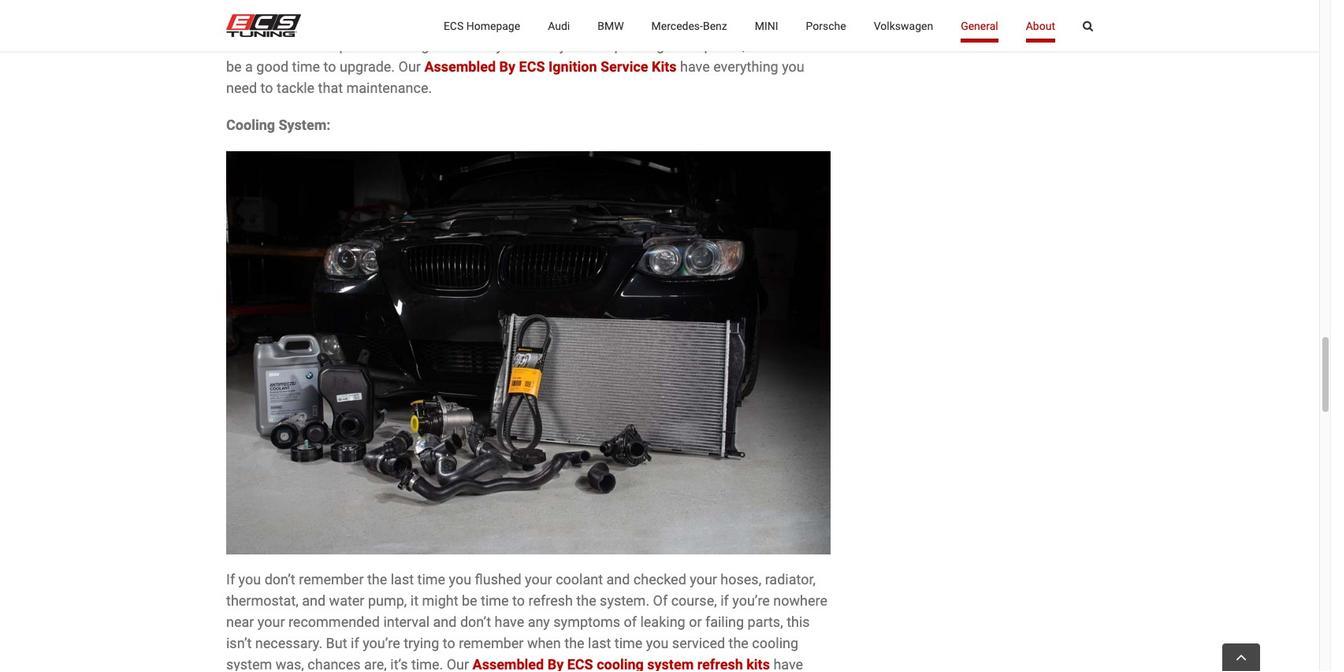 Task type: vqa. For each thing, say whether or not it's contained in the screenshot.
SOLO-
no



Task type: describe. For each thing, give the bounding box(es) containing it.
cooling
[[226, 117, 275, 133]]

you inside have everything you need to tackle that maintenance.
[[782, 58, 805, 75]]

1 vertical spatial you're
[[363, 636, 400, 652]]

0 vertical spatial and
[[607, 572, 630, 588]]

parts,
[[748, 614, 783, 631]]

was,
[[276, 657, 304, 672]]

of
[[653, 593, 668, 610]]

when
[[527, 636, 561, 652]]

chances
[[308, 657, 361, 672]]

mercedes-
[[652, 19, 703, 32]]

audi
[[548, 19, 570, 32]]

system
[[226, 657, 272, 672]]

thermostat,
[[226, 593, 299, 610]]

our
[[447, 657, 469, 672]]

interval
[[383, 614, 430, 631]]

radiator,
[[765, 572, 816, 588]]

that
[[318, 80, 343, 96]]

isn't
[[226, 636, 252, 652]]

to inside have everything you need to tackle that maintenance.
[[261, 80, 273, 96]]

bmw link
[[598, 0, 624, 51]]

2 horizontal spatial your
[[690, 572, 717, 588]]

water
[[329, 593, 365, 610]]

ecs homepage link
[[444, 0, 520, 51]]

have everything you need to tackle that maintenance.
[[226, 58, 805, 96]]

1 horizontal spatial and
[[433, 614, 457, 631]]

if you don't remember the last time you flushed your coolant and checked your hoses, radiator, thermostat, and water pump, it might be time to refresh the system. of course, if you're nowhere near your recommended interval and don't have any symptoms of leaking or failing parts, this isn't necessary. but if you're trying to remember when the last time you serviced the cooling system was, chances are, it's time. our
[[226, 572, 828, 672]]

the down symptoms
[[565, 636, 585, 652]]

1 horizontal spatial don't
[[460, 614, 491, 631]]

volkswagen link
[[874, 0, 933, 51]]

1 horizontal spatial if
[[721, 593, 729, 610]]

1 horizontal spatial you're
[[732, 593, 770, 610]]

but
[[326, 636, 347, 652]]

course,
[[671, 593, 717, 610]]

are,
[[364, 657, 387, 672]]

0 vertical spatial remember
[[299, 572, 364, 588]]

kits
[[652, 58, 677, 75]]

by
[[499, 58, 516, 75]]

0 horizontal spatial last
[[391, 572, 414, 588]]

the down the failing
[[729, 636, 749, 652]]

system:
[[279, 117, 331, 133]]

you up be at the left
[[449, 572, 471, 588]]

homepage
[[466, 19, 520, 32]]

symptoms
[[554, 614, 620, 631]]

2 horizontal spatial time
[[615, 636, 643, 652]]

mercedes-benz link
[[652, 0, 727, 51]]

assembled by ecs ignition service kits link
[[424, 58, 677, 75]]

nowhere
[[774, 593, 828, 610]]

need
[[226, 80, 257, 96]]

0 horizontal spatial time
[[417, 572, 445, 588]]

about
[[1026, 19, 1055, 32]]

0 horizontal spatial don't
[[265, 572, 295, 588]]

1 vertical spatial to
[[512, 593, 525, 610]]

ecs homepage
[[444, 19, 520, 32]]

porsche
[[806, 19, 846, 32]]

volkswagen
[[874, 19, 933, 32]]

porsche link
[[806, 0, 846, 51]]

have inside if you don't remember the last time you flushed your coolant and checked your hoses, radiator, thermostat, and water pump, it might be time to refresh the system. of course, if you're nowhere near your recommended interval and don't have any symptoms of leaking or failing parts, this isn't necessary. but if you're trying to remember when the last time you serviced the cooling system was, chances are, it's time. our
[[495, 614, 524, 631]]

any
[[528, 614, 550, 631]]

bmw
[[598, 19, 624, 32]]

mini link
[[755, 0, 778, 51]]

0 horizontal spatial and
[[302, 593, 326, 610]]



Task type: locate. For each thing, give the bounding box(es) containing it.
0 vertical spatial to
[[261, 80, 273, 96]]

your up course, at the right
[[690, 572, 717, 588]]

don't up thermostat,
[[265, 572, 295, 588]]

have
[[680, 58, 710, 75], [495, 614, 524, 631]]

failing
[[705, 614, 744, 631]]

2 vertical spatial time
[[615, 636, 643, 652]]

you're
[[732, 593, 770, 610], [363, 636, 400, 652]]

near
[[226, 614, 254, 631]]

you right everything at the top of the page
[[782, 58, 805, 75]]

the up pump,
[[367, 572, 387, 588]]

be
[[462, 593, 477, 610]]

1 horizontal spatial time
[[481, 593, 509, 610]]

1 horizontal spatial have
[[680, 58, 710, 75]]

benz
[[703, 19, 727, 32]]

and
[[607, 572, 630, 588], [302, 593, 326, 610], [433, 614, 457, 631]]

have left any
[[495, 614, 524, 631]]

remember up 'water' at the left bottom of page
[[299, 572, 364, 588]]

tackle
[[277, 80, 315, 96]]

and up system.
[[607, 572, 630, 588]]

ecs left homepage
[[444, 19, 464, 32]]

ecs tuning logo image
[[226, 14, 301, 37]]

if
[[721, 593, 729, 610], [351, 636, 359, 652]]

0 vertical spatial have
[[680, 58, 710, 75]]

time
[[417, 572, 445, 588], [481, 593, 509, 610], [615, 636, 643, 652]]

the up symptoms
[[576, 593, 596, 610]]

general
[[961, 19, 999, 32]]

this
[[787, 614, 810, 631]]

last up it
[[391, 572, 414, 588]]

0 horizontal spatial you're
[[363, 636, 400, 652]]

your up refresh
[[525, 572, 552, 588]]

it
[[411, 593, 419, 610]]

0 vertical spatial you're
[[732, 593, 770, 610]]

to up our
[[443, 636, 455, 652]]

time down flushed
[[481, 593, 509, 610]]

audi link
[[548, 0, 570, 51]]

you right if
[[239, 572, 261, 588]]

1 vertical spatial last
[[588, 636, 611, 652]]

have right kits
[[680, 58, 710, 75]]

1 horizontal spatial last
[[588, 636, 611, 652]]

might
[[422, 593, 458, 610]]

2 vertical spatial to
[[443, 636, 455, 652]]

don't
[[265, 572, 295, 588], [460, 614, 491, 631]]

you
[[782, 58, 805, 75], [239, 572, 261, 588], [449, 572, 471, 588], [646, 636, 669, 652]]

ecs
[[444, 19, 464, 32], [519, 58, 545, 75]]

pump,
[[368, 593, 407, 610]]

0 vertical spatial time
[[417, 572, 445, 588]]

time down of
[[615, 636, 643, 652]]

about link
[[1026, 0, 1055, 51]]

1 horizontal spatial to
[[443, 636, 455, 652]]

last
[[391, 572, 414, 588], [588, 636, 611, 652]]

assembled
[[424, 58, 496, 75]]

service
[[601, 58, 648, 75]]

everything
[[714, 58, 779, 75]]

1 horizontal spatial ecs
[[519, 58, 545, 75]]

if
[[226, 572, 235, 588]]

serviced
[[672, 636, 725, 652]]

0 vertical spatial last
[[391, 572, 414, 588]]

flushed
[[475, 572, 522, 588]]

0 horizontal spatial your
[[258, 614, 285, 631]]

1 vertical spatial ecs
[[519, 58, 545, 75]]

0 horizontal spatial have
[[495, 614, 524, 631]]

0 vertical spatial if
[[721, 593, 729, 610]]

2 horizontal spatial and
[[607, 572, 630, 588]]

cooling
[[752, 636, 799, 652]]

to
[[261, 80, 273, 96], [512, 593, 525, 610], [443, 636, 455, 652]]

0 horizontal spatial if
[[351, 636, 359, 652]]

hoses,
[[721, 572, 762, 588]]

0 horizontal spatial remember
[[299, 572, 364, 588]]

if up the failing
[[721, 593, 729, 610]]

time.
[[411, 657, 443, 672]]

1 horizontal spatial remember
[[459, 636, 524, 652]]

remember up our
[[459, 636, 524, 652]]

ignition
[[549, 58, 597, 75]]

remember
[[299, 572, 364, 588], [459, 636, 524, 652]]

mini
[[755, 19, 778, 32]]

it's
[[390, 657, 408, 672]]

maintenance.
[[346, 80, 432, 96]]

to right "need"
[[261, 80, 273, 96]]

your
[[525, 572, 552, 588], [690, 572, 717, 588], [258, 614, 285, 631]]

coolant
[[556, 572, 603, 588]]

trying
[[404, 636, 439, 652]]

2 horizontal spatial to
[[512, 593, 525, 610]]

cooling system:
[[226, 117, 331, 133]]

1 vertical spatial don't
[[460, 614, 491, 631]]

2 vertical spatial and
[[433, 614, 457, 631]]

1 vertical spatial time
[[481, 593, 509, 610]]

checked
[[634, 572, 686, 588]]

0 vertical spatial don't
[[265, 572, 295, 588]]

of
[[624, 614, 637, 631]]

0 vertical spatial ecs
[[444, 19, 464, 32]]

general link
[[961, 0, 999, 51]]

you're up the are,
[[363, 636, 400, 652]]

have inside have everything you need to tackle that maintenance.
[[680, 58, 710, 75]]

assembled by ecs ignition service kits
[[424, 58, 677, 75]]

1 vertical spatial remember
[[459, 636, 524, 652]]

if right the but on the bottom left of page
[[351, 636, 359, 652]]

mercedes-benz
[[652, 19, 727, 32]]

time up the might
[[417, 572, 445, 588]]

ecs right by
[[519, 58, 545, 75]]

1 horizontal spatial your
[[525, 572, 552, 588]]

necessary.
[[255, 636, 323, 652]]

or
[[689, 614, 702, 631]]

0 horizontal spatial ecs
[[444, 19, 464, 32]]

1 vertical spatial if
[[351, 636, 359, 652]]

0 horizontal spatial to
[[261, 80, 273, 96]]

and down the might
[[433, 614, 457, 631]]

recommended
[[288, 614, 380, 631]]

the
[[367, 572, 387, 588], [576, 593, 596, 610], [565, 636, 585, 652], [729, 636, 749, 652]]

1 vertical spatial and
[[302, 593, 326, 610]]

system.
[[600, 593, 650, 610]]

1 vertical spatial have
[[495, 614, 524, 631]]

to down flushed
[[512, 593, 525, 610]]

don't down be at the left
[[460, 614, 491, 631]]

you down leaking
[[646, 636, 669, 652]]

last down symptoms
[[588, 636, 611, 652]]

refresh
[[529, 593, 573, 610]]

your down thermostat,
[[258, 614, 285, 631]]

you're down hoses,
[[732, 593, 770, 610]]

and up recommended
[[302, 593, 326, 610]]

leaking
[[640, 614, 686, 631]]



